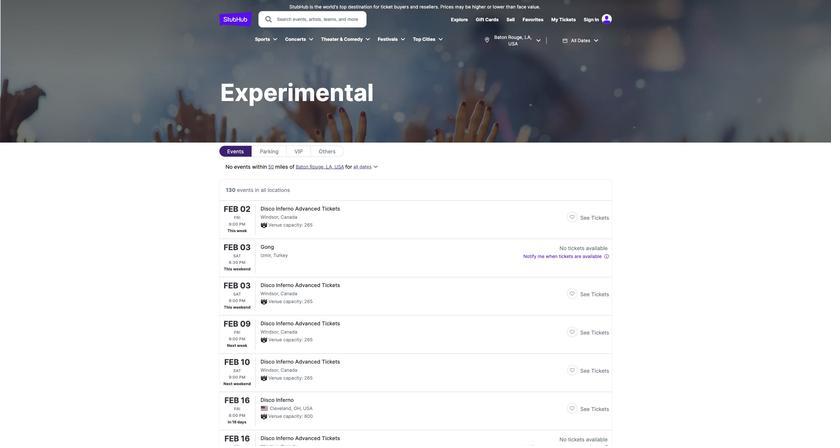 Task type: vqa. For each thing, say whether or not it's contained in the screenshot.
'Mar' inside the Gabriel Iglesias: Don't Worry Be Fluffy Fri, Mar 15 • 8:00 PM EagleBank Arena
no



Task type: locate. For each thing, give the bounding box(es) containing it.
3 265 from the top
[[304, 337, 313, 343]]

feb
[[224, 205, 238, 214], [224, 243, 238, 253], [224, 281, 238, 291], [224, 320, 238, 329], [224, 358, 239, 368], [224, 396, 239, 406], [224, 435, 239, 444]]

feb for feb 16 fri 8:00 pm in 18 days
[[224, 396, 239, 406]]

2 vertical spatial sat
[[233, 369, 241, 374]]

2 no tickets available from the top
[[560, 437, 608, 444]]

events
[[234, 164, 251, 170], [237, 187, 253, 194]]

week up 10
[[237, 344, 247, 349]]

02
[[240, 205, 251, 214]]

1 venue from the top
[[268, 222, 282, 228]]

week for 02
[[237, 229, 247, 234]]

0 vertical spatial tickets
[[568, 245, 585, 252]]

resellers.
[[420, 4, 439, 10]]

0 vertical spatial fri
[[234, 216, 240, 220]]

1 venue capacity: 265 from the top
[[268, 222, 313, 228]]

1 disco inferno advanced tickets windsor, canada from the top
[[261, 206, 340, 220]]

baton
[[494, 34, 507, 40], [296, 164, 308, 170]]

3 fri from the top
[[234, 407, 240, 412]]

rouge, down sell link
[[508, 34, 523, 40]]

9:00 inside 'feb 10 sat 9:00 pm next weekend'
[[229, 375, 238, 380]]

venue capacity: 265 for 02
[[268, 222, 313, 228]]

venue
[[268, 222, 282, 228], [268, 299, 282, 305], [268, 337, 282, 343], [268, 376, 282, 381], [268, 414, 282, 420]]

1 vertical spatial no tickets available
[[560, 437, 608, 444]]

next up 'feb 10 sat 9:00 pm next weekend'
[[227, 344, 236, 349]]

tickets
[[568, 245, 585, 252], [559, 254, 573, 259], [568, 437, 585, 444]]

cleveland,
[[270, 406, 292, 412]]

4 pm from the top
[[239, 337, 246, 342]]

sat for feb 03 sat 9:00 pm this weekend
[[233, 292, 241, 297]]

events for within
[[234, 164, 251, 170]]

50
[[268, 164, 274, 170]]

1 pm from the top
[[239, 222, 246, 227]]

pm for feb 02 fri 9:00 pm this week
[[239, 222, 246, 227]]

world's
[[323, 4, 338, 10]]

events button
[[219, 146, 252, 157]]

feb inside feb 09 fri 9:00 pm next week
[[224, 320, 238, 329]]

advanced
[[295, 206, 320, 212], [295, 282, 320, 289], [295, 321, 320, 327], [295, 359, 320, 366], [295, 436, 320, 442]]

disco right 10
[[261, 359, 275, 366]]

1 vertical spatial week
[[237, 344, 247, 349]]

5 see tickets from the top
[[580, 407, 609, 413]]

capacity: for feb 09
[[283, 337, 303, 343]]

9:00 for 02
[[229, 222, 238, 227]]

fri inside feb 16 fri 8:00 pm in 18 days
[[234, 407, 240, 412]]

1 vertical spatial usa
[[335, 164, 344, 170]]

disco down 130 events in all locations
[[261, 206, 275, 212]]

pm inside feb 02 fri 9:00 pm this week
[[239, 222, 246, 227]]

0 vertical spatial no tickets available
[[560, 245, 608, 252]]

this down 8:30
[[224, 267, 232, 272]]

fri down 09
[[234, 331, 240, 335]]

2 vertical spatial this
[[224, 305, 232, 310]]

la, down others
[[326, 164, 333, 170]]

dates
[[578, 38, 590, 43]]

fri for 09
[[234, 331, 240, 335]]

feb inside feb 02 fri 9:00 pm this week
[[224, 205, 238, 214]]

0 vertical spatial weekend
[[233, 267, 251, 272]]

sat for feb 10 sat 9:00 pm next weekend
[[233, 369, 241, 374]]

1 windsor, from the top
[[261, 215, 279, 220]]

venue for feb 10
[[268, 376, 282, 381]]

2 disco from the top
[[261, 282, 275, 289]]

3 disco inferno advanced tickets windsor, canada from the top
[[261, 321, 340, 335]]

feb down 8:30
[[224, 281, 238, 291]]

feb left 02 on the top left
[[224, 205, 238, 214]]

2 pm from the top
[[239, 260, 246, 265]]

2 advanced from the top
[[295, 282, 320, 289]]

16 down the days
[[241, 435, 250, 444]]

for all dates
[[345, 164, 372, 170]]

1 advanced from the top
[[295, 206, 320, 212]]

2 vertical spatial available
[[586, 437, 608, 444]]

9:00
[[229, 222, 238, 227], [229, 299, 238, 304], [229, 337, 238, 342], [229, 375, 238, 380]]

see for feb 02
[[580, 215, 590, 221]]

in inside feb 16 fri 8:00 pm in 18 days
[[228, 420, 231, 425]]

2 vertical spatial fri
[[234, 407, 240, 412]]

tickets for feb 16
[[568, 437, 585, 444]]

all left dates
[[353, 164, 358, 170]]

baton down cards
[[494, 34, 507, 40]]

in
[[595, 17, 599, 22], [228, 420, 231, 425]]

1 vertical spatial events
[[237, 187, 253, 194]]

higher
[[472, 4, 486, 10]]

pm inside 'feb 10 sat 9:00 pm next weekend'
[[239, 375, 246, 380]]

1 see tickets from the top
[[580, 215, 609, 221]]

next for feb 09
[[227, 344, 236, 349]]

2 vertical spatial no
[[560, 437, 567, 444]]

1 vertical spatial baton rouge, la, usa button
[[296, 164, 344, 170]]

disco inferno advanced tickets windsor, canada for feb 02
[[261, 206, 340, 220]]

pm
[[239, 222, 246, 227], [239, 260, 246, 265], [239, 299, 246, 304], [239, 337, 246, 342], [239, 375, 246, 380], [239, 414, 246, 419]]

week inside feb 02 fri 9:00 pm this week
[[237, 229, 247, 234]]

&
[[340, 36, 343, 42]]

turkey
[[273, 253, 288, 258]]

no tickets available up tooltip image
[[560, 437, 608, 444]]

no tickets available up are
[[560, 245, 608, 252]]

feb for feb 16
[[224, 435, 239, 444]]

0 vertical spatial usa
[[508, 41, 518, 47]]

next inside feb 09 fri 9:00 pm next week
[[227, 344, 236, 349]]

pm up the days
[[239, 414, 246, 419]]

windsor, for 09
[[261, 330, 279, 335]]

4 9:00 from the top
[[229, 375, 238, 380]]

3 sat from the top
[[233, 369, 241, 374]]

0 vertical spatial rouge,
[[508, 34, 523, 40]]

see for feb 09
[[580, 330, 590, 336]]

weekend
[[233, 267, 251, 272], [233, 305, 251, 310], [233, 382, 251, 387]]

inferno
[[276, 206, 294, 212], [276, 282, 294, 289], [276, 321, 294, 327], [276, 359, 294, 366], [276, 397, 294, 404], [276, 436, 294, 442]]

4 venue capacity: 265 from the top
[[268, 376, 313, 381]]

3 9:00 from the top
[[229, 337, 238, 342]]

1 vertical spatial next
[[223, 382, 232, 387]]

265 for feb 09
[[304, 337, 313, 343]]

0 vertical spatial 03
[[240, 243, 251, 253]]

feb inside feb 16 fri 8:00 pm in 18 days
[[224, 396, 239, 406]]

venue capacity: 265 for 10
[[268, 376, 313, 381]]

cities
[[422, 36, 435, 42]]

1 vertical spatial la,
[[326, 164, 333, 170]]

usa up 800
[[303, 406, 313, 412]]

feb for feb 03 sat 9:00 pm this weekend
[[224, 281, 238, 291]]

16 for feb 16
[[241, 435, 250, 444]]

fri for 16
[[234, 407, 240, 412]]

9:00 for 03
[[229, 299, 238, 304]]

1 no tickets available from the top
[[560, 245, 608, 252]]

fri up 8:00
[[234, 407, 240, 412]]

5 capacity: from the top
[[283, 414, 303, 420]]

1 canada from the top
[[281, 215, 297, 220]]

events
[[227, 148, 244, 155]]

2 sat from the top
[[233, 292, 241, 297]]

weekend for feb 03 sat 8:30 pm this weekend
[[233, 267, 251, 272]]

events left in
[[237, 187, 253, 194]]

6 pm from the top
[[239, 414, 246, 419]]

inferno for 09
[[276, 321, 294, 327]]

this up feb 09 fri 9:00 pm next week
[[224, 305, 232, 310]]

advanced for 03
[[295, 282, 320, 289]]

1 9:00 from the top
[[229, 222, 238, 227]]

2 16 from the top
[[241, 435, 250, 444]]

this inside feb 02 fri 9:00 pm this week
[[227, 229, 236, 234]]

all inside for all dates
[[353, 164, 358, 170]]

0 vertical spatial this
[[227, 229, 236, 234]]

gong
[[261, 244, 274, 251]]

la, inside baton rouge, la, usa
[[525, 34, 532, 40]]

my tickets link
[[551, 17, 576, 22]]

1 vertical spatial in
[[228, 420, 231, 425]]

weekend up 09
[[233, 305, 251, 310]]

09
[[240, 320, 251, 329]]

venue capacity: 265 for 03
[[268, 299, 313, 305]]

9:00 inside feb 09 fri 9:00 pm next week
[[229, 337, 238, 342]]

feb up 8:30
[[224, 243, 238, 253]]

sat up 09
[[233, 292, 241, 297]]

la, down favorites 'link'
[[525, 34, 532, 40]]

week inside feb 09 fri 9:00 pm next week
[[237, 344, 247, 349]]

3 canada from the top
[[281, 330, 297, 335]]

this
[[227, 229, 236, 234], [224, 267, 232, 272], [224, 305, 232, 310]]

disco
[[261, 206, 275, 212], [261, 282, 275, 289], [261, 321, 275, 327], [261, 359, 275, 366], [261, 397, 275, 404], [261, 436, 275, 442]]

1 inferno from the top
[[276, 206, 294, 212]]

pm inside feb 09 fri 9:00 pm next week
[[239, 337, 246, 342]]

1 vertical spatial for
[[345, 164, 352, 170]]

venue for feb 02
[[268, 222, 282, 228]]

canada
[[281, 215, 297, 220], [281, 291, 297, 297], [281, 330, 297, 335], [281, 368, 297, 373]]

stubhub image
[[219, 11, 252, 28]]

03 for disco inferno advanced tickets
[[240, 281, 251, 291]]

feb inside feb 03 sat 8:30 pm this weekend
[[224, 243, 238, 253]]

1 see from the top
[[580, 215, 590, 221]]

1 vertical spatial baton
[[296, 164, 308, 170]]

2 9:00 from the top
[[229, 299, 238, 304]]

1 fri from the top
[[234, 216, 240, 220]]

3 capacity: from the top
[[283, 337, 303, 343]]

1 vertical spatial available
[[583, 254, 602, 259]]

feb 02 fri 9:00 pm this week
[[224, 205, 251, 234]]

0 vertical spatial in
[[595, 17, 599, 22]]

canada for feb 03
[[281, 291, 297, 297]]

weekend inside 'feb 10 sat 9:00 pm next weekend'
[[233, 382, 251, 387]]

feb for feb 09 fri 9:00 pm next week
[[224, 320, 238, 329]]

buyers
[[394, 4, 409, 10]]

8:00
[[229, 414, 238, 419]]

no for feb 16
[[560, 437, 567, 444]]

265 for feb 10
[[304, 376, 313, 381]]

capacity: for feb 16
[[283, 414, 303, 420]]

03 left gong
[[240, 243, 251, 253]]

capacity:
[[283, 222, 303, 228], [283, 299, 303, 305], [283, 337, 303, 343], [283, 376, 303, 381], [283, 414, 303, 420]]

1 vertical spatial no
[[560, 245, 567, 252]]

weekend down 8:30
[[233, 267, 251, 272]]

la, inside no events within 50 miles of baton rouge, la, usa
[[326, 164, 333, 170]]

1 horizontal spatial baton
[[494, 34, 507, 40]]

gift cards link
[[476, 17, 499, 22]]

2 fri from the top
[[234, 331, 240, 335]]

events for in
[[237, 187, 253, 194]]

2 horizontal spatial usa
[[508, 41, 518, 47]]

pm down 09
[[239, 337, 246, 342]]

baton inside no events within 50 miles of baton rouge, la, usa
[[296, 164, 308, 170]]

2 venue capacity: 265 from the top
[[268, 299, 313, 305]]

this inside feb 03 sat 8:30 pm this weekend
[[224, 267, 232, 272]]

pm down 02 on the top left
[[239, 222, 246, 227]]

no
[[226, 164, 233, 170], [560, 245, 567, 252], [560, 437, 567, 444]]

see tickets for 09
[[580, 330, 609, 336]]

0 vertical spatial events
[[234, 164, 251, 170]]

1 horizontal spatial all
[[353, 164, 358, 170]]

pm inside feb 03 sat 9:00 pm this weekend
[[239, 299, 246, 304]]

sports
[[255, 36, 270, 42]]

0 horizontal spatial la,
[[326, 164, 333, 170]]

1 vertical spatial fri
[[234, 331, 240, 335]]

3 venue from the top
[[268, 337, 282, 343]]

16 for feb 16 fri 8:00 pm in 18 days
[[241, 396, 250, 406]]

16 inside feb 16 fri 8:00 pm in 18 days
[[241, 396, 250, 406]]

Search events, artists, teams, and more field
[[276, 16, 360, 23]]

4 265 from the top
[[304, 376, 313, 381]]

events down 'events'
[[234, 164, 251, 170]]

disco right 09
[[261, 321, 275, 327]]

la,
[[525, 34, 532, 40], [326, 164, 333, 170]]

3 pm from the top
[[239, 299, 246, 304]]

1 vertical spatial tickets
[[559, 254, 573, 259]]

fri
[[234, 216, 240, 220], [234, 331, 240, 335], [234, 407, 240, 412]]

0 vertical spatial baton rouge, la, usa button
[[481, 30, 544, 51]]

0 vertical spatial la,
[[525, 34, 532, 40]]

weekend down 10
[[233, 382, 251, 387]]

feb left 10
[[224, 358, 239, 368]]

0 vertical spatial all
[[353, 164, 358, 170]]

5 pm from the top
[[239, 375, 246, 380]]

0 horizontal spatial in
[[228, 420, 231, 425]]

4 disco inferno advanced tickets windsor, canada from the top
[[261, 359, 340, 373]]

16
[[241, 396, 250, 406], [241, 435, 250, 444]]

1 vertical spatial sat
[[233, 292, 241, 297]]

theater
[[321, 36, 339, 42]]

next for feb 10
[[223, 382, 232, 387]]

2 vertical spatial weekend
[[233, 382, 251, 387]]

locations
[[268, 187, 290, 194]]

1 capacity: from the top
[[283, 222, 303, 228]]

0 horizontal spatial baton
[[296, 164, 308, 170]]

this up feb 03 sat 8:30 pm this weekend
[[227, 229, 236, 234]]

canada for feb 09
[[281, 330, 297, 335]]

0 horizontal spatial baton rouge, la, usa button
[[296, 164, 344, 170]]

ticket
[[381, 4, 393, 10]]

9:00 inside feb 02 fri 9:00 pm this week
[[229, 222, 238, 227]]

available up tooltip image
[[586, 437, 608, 444]]

2 see tickets from the top
[[580, 292, 609, 298]]

sat down 10
[[233, 369, 241, 374]]

disco for 02
[[261, 206, 275, 212]]

this for feb 03 sat 8:30 pm this weekend
[[224, 267, 232, 272]]

03 inside feb 03 sat 9:00 pm this weekend
[[240, 281, 251, 291]]

fri inside feb 09 fri 9:00 pm next week
[[234, 331, 240, 335]]

sign
[[584, 17, 594, 22]]

4 see from the top
[[580, 368, 590, 375]]

baton rouge, la, usa button down others
[[296, 164, 344, 170]]

all right in
[[261, 187, 266, 194]]

0 vertical spatial baton
[[494, 34, 507, 40]]

pm up 09
[[239, 299, 246, 304]]

0 horizontal spatial all
[[261, 187, 266, 194]]

9:00 inside feb 03 sat 9:00 pm this weekend
[[229, 299, 238, 304]]

3 see tickets from the top
[[580, 330, 609, 336]]

5 see from the top
[[580, 407, 590, 413]]

weekend for feb 10 sat 9:00 pm next weekend
[[233, 382, 251, 387]]

16 up the days
[[241, 396, 250, 406]]

3 see from the top
[[580, 330, 590, 336]]

1 horizontal spatial usa
[[335, 164, 344, 170]]

weekend inside feb 03 sat 8:30 pm this weekend
[[233, 267, 251, 272]]

4 advanced from the top
[[295, 359, 320, 366]]

available for feb 16
[[586, 437, 608, 444]]

parking button
[[252, 146, 286, 157]]

03 for gong
[[240, 243, 251, 253]]

inferno for 10
[[276, 359, 294, 366]]

0 vertical spatial available
[[586, 245, 608, 252]]

capacity: for feb 03
[[283, 299, 303, 305]]

week
[[237, 229, 247, 234], [237, 344, 247, 349]]

1 265 from the top
[[304, 222, 313, 228]]

disco down izmir,
[[261, 282, 275, 289]]

3 advanced from the top
[[295, 321, 320, 327]]

for left dates
[[345, 164, 352, 170]]

baton rouge, la, usa button down sell
[[481, 30, 544, 51]]

disco for 10
[[261, 359, 275, 366]]

03 down feb 03 sat 8:30 pm this weekend
[[240, 281, 251, 291]]

available right are
[[583, 254, 602, 259]]

3 disco from the top
[[261, 321, 275, 327]]

0 horizontal spatial usa
[[303, 406, 313, 412]]

available up tooltip icon
[[586, 245, 608, 252]]

5 venue from the top
[[268, 414, 282, 420]]

dates
[[360, 164, 372, 170]]

stubhub is the world's top destination for ticket buyers and resellers. prices may be higher or lower than face value.
[[289, 4, 540, 10]]

4 capacity: from the top
[[283, 376, 303, 381]]

rouge, down others button
[[310, 164, 325, 170]]

is
[[310, 4, 313, 10]]

all
[[353, 164, 358, 170], [261, 187, 266, 194]]

feb up 8:00
[[224, 396, 239, 406]]

rouge, inside no events within 50 miles of baton rouge, la, usa
[[310, 164, 325, 170]]

tickets inside 'button'
[[559, 254, 573, 259]]

next inside 'feb 10 sat 9:00 pm next weekend'
[[223, 382, 232, 387]]

sat up 8:30
[[233, 254, 241, 259]]

1 sat from the top
[[233, 254, 241, 259]]

disco down us national flag icon
[[261, 436, 275, 442]]

1 vertical spatial 16
[[241, 435, 250, 444]]

or
[[487, 4, 492, 10]]

disco inferno advanced tickets windsor, canada for feb 03
[[261, 282, 340, 297]]

1 horizontal spatial in
[[595, 17, 599, 22]]

265
[[304, 222, 313, 228], [304, 299, 313, 305], [304, 337, 313, 343], [304, 376, 313, 381]]

oh,
[[294, 406, 302, 412]]

0 vertical spatial 16
[[241, 396, 250, 406]]

feb inside feb 03 sat 9:00 pm this weekend
[[224, 281, 238, 291]]

usa left for all dates
[[335, 164, 344, 170]]

0 vertical spatial next
[[227, 344, 236, 349]]

2 see from the top
[[580, 292, 590, 298]]

for left ticket
[[374, 4, 380, 10]]

gong izmir, turkey
[[261, 244, 288, 258]]

1 vertical spatial weekend
[[233, 305, 251, 310]]

next up feb 16 fri 8:00 pm in 18 days
[[223, 382, 232, 387]]

usa inside baton rouge, la, usa
[[508, 41, 518, 47]]

feb 10 sat 9:00 pm next weekend
[[223, 358, 251, 387]]

pm inside feb 16 fri 8:00 pm in 18 days
[[239, 414, 246, 419]]

1 vertical spatial this
[[224, 267, 232, 272]]

fri down 02 on the top left
[[234, 216, 240, 220]]

pm inside feb 03 sat 8:30 pm this weekend
[[239, 260, 246, 265]]

fri inside feb 02 fri 9:00 pm this week
[[234, 216, 240, 220]]

9:00 for 10
[[229, 375, 238, 380]]

weekend inside feb 03 sat 9:00 pm this weekend
[[233, 305, 251, 310]]

4 inferno from the top
[[276, 359, 294, 366]]

4 see tickets from the top
[[580, 368, 609, 375]]

baton right of
[[296, 164, 308, 170]]

windsor, for 10
[[261, 368, 279, 373]]

feb inside 'feb 10 sat 9:00 pm next weekend'
[[224, 358, 239, 368]]

2 inferno from the top
[[276, 282, 294, 289]]

baton inside baton rouge, la, usa
[[494, 34, 507, 40]]

pm right 8:30
[[239, 260, 246, 265]]

4 windsor, from the top
[[261, 368, 279, 373]]

03 inside feb 03 sat 8:30 pm this weekend
[[240, 243, 251, 253]]

feb left 09
[[224, 320, 238, 329]]

0 vertical spatial sat
[[233, 254, 241, 259]]

sell
[[507, 17, 515, 22]]

week down 02 on the top left
[[237, 229, 247, 234]]

sat inside feb 03 sat 9:00 pm this weekend
[[233, 292, 241, 297]]

explore
[[451, 17, 468, 22]]

feb for feb 03 sat 8:30 pm this weekend
[[224, 243, 238, 253]]

2 capacity: from the top
[[283, 299, 303, 305]]

0 vertical spatial for
[[374, 4, 380, 10]]

sat inside feb 03 sat 8:30 pm this weekend
[[233, 254, 241, 259]]

2 venue from the top
[[268, 299, 282, 305]]

stubhub
[[289, 4, 308, 10]]

for
[[374, 4, 380, 10], [345, 164, 352, 170]]

2 03 from the top
[[240, 281, 251, 291]]

usa
[[508, 41, 518, 47], [335, 164, 344, 170], [303, 406, 313, 412]]

feb down 18
[[224, 435, 239, 444]]

izmir,
[[261, 253, 272, 258]]

1 03 from the top
[[240, 243, 251, 253]]

days
[[237, 420, 246, 425]]

pm down 10
[[239, 375, 246, 380]]

windsor, for 03
[[261, 291, 279, 297]]

disco up us national flag icon
[[261, 397, 275, 404]]

1 horizontal spatial la,
[[525, 34, 532, 40]]

1 vertical spatial rouge,
[[310, 164, 325, 170]]

1 vertical spatial 03
[[240, 281, 251, 291]]

2 disco inferno advanced tickets windsor, canada from the top
[[261, 282, 340, 297]]

in right sign
[[595, 17, 599, 22]]

2 vertical spatial tickets
[[568, 437, 585, 444]]

disco inferno advanced tickets windsor, canada
[[261, 206, 340, 220], [261, 282, 340, 297], [261, 321, 340, 335], [261, 359, 340, 373]]

3 inferno from the top
[[276, 321, 294, 327]]

sat inside 'feb 10 sat 9:00 pm next weekend'
[[233, 369, 241, 374]]

2 windsor, from the top
[[261, 291, 279, 297]]

5 advanced from the top
[[295, 436, 320, 442]]

usa down sell link
[[508, 41, 518, 47]]

2 265 from the top
[[304, 299, 313, 305]]

others
[[319, 148, 336, 155]]

4 venue from the top
[[268, 376, 282, 381]]

value.
[[528, 4, 540, 10]]

advanced for 10
[[295, 359, 320, 366]]

pm for feb 16 fri 8:00 pm in 18 days
[[239, 414, 246, 419]]

4 canada from the top
[[281, 368, 297, 373]]

1 16 from the top
[[241, 396, 250, 406]]

in left 18
[[228, 420, 231, 425]]

1 disco from the top
[[261, 206, 275, 212]]

4 disco from the top
[[261, 359, 275, 366]]

1 horizontal spatial rouge,
[[508, 34, 523, 40]]

2 canada from the top
[[281, 291, 297, 297]]

this for feb 02 fri 9:00 pm this week
[[227, 229, 236, 234]]

baton rouge, la, usa
[[494, 34, 532, 47]]

3 venue capacity: 265 from the top
[[268, 337, 313, 343]]

us national flag image
[[261, 407, 268, 412]]

3 windsor, from the top
[[261, 330, 279, 335]]

0 vertical spatial week
[[237, 229, 247, 234]]

0 horizontal spatial rouge,
[[310, 164, 325, 170]]

this inside feb 03 sat 9:00 pm this weekend
[[224, 305, 232, 310]]



Task type: describe. For each thing, give the bounding box(es) containing it.
notify
[[523, 254, 537, 259]]

5 disco from the top
[[261, 397, 275, 404]]

800
[[304, 414, 313, 420]]

265 for feb 02
[[304, 222, 313, 228]]

vip
[[295, 148, 303, 155]]

fri for 02
[[234, 216, 240, 220]]

favorites link
[[523, 17, 544, 22]]

see tickets for 16
[[580, 407, 609, 413]]

0 vertical spatial no
[[226, 164, 233, 170]]

10
[[241, 358, 250, 368]]

week for 09
[[237, 344, 247, 349]]

of
[[290, 164, 295, 170]]

usa inside no events within 50 miles of baton rouge, la, usa
[[335, 164, 344, 170]]

tickets for feb 03
[[568, 245, 585, 252]]

capacity: for feb 02
[[283, 222, 303, 228]]

pm for feb 09 fri 9:00 pm next week
[[239, 337, 246, 342]]

notify me when tickets are available
[[523, 254, 602, 259]]

see for feb 16
[[580, 407, 590, 413]]

feb 16
[[224, 435, 250, 444]]

feb 16 fri 8:00 pm in 18 days
[[224, 396, 250, 425]]

sign in link
[[584, 17, 599, 22]]

miles
[[275, 164, 288, 170]]

disco inferno
[[261, 397, 294, 404]]

available for feb 03
[[586, 245, 608, 252]]

disco for 09
[[261, 321, 275, 327]]

pm for feb 03 sat 9:00 pm this weekend
[[239, 299, 246, 304]]

weekend for feb 03 sat 9:00 pm this weekend
[[233, 305, 251, 310]]

my tickets
[[551, 17, 576, 22]]

venue for feb 09
[[268, 337, 282, 343]]

rouge, inside baton rouge, la, usa
[[508, 34, 523, 40]]

than
[[506, 4, 516, 10]]

50 button
[[267, 162, 275, 172]]

and
[[410, 4, 418, 10]]

0 horizontal spatial for
[[345, 164, 352, 170]]

6 disco from the top
[[261, 436, 275, 442]]

gift
[[476, 17, 484, 22]]

disco inferno advanced tickets windsor, canada for feb 10
[[261, 359, 340, 373]]

6 inferno from the top
[[276, 436, 294, 442]]

1 horizontal spatial baton rouge, la, usa button
[[481, 30, 544, 51]]

no events within 50 miles of baton rouge, la, usa
[[226, 164, 344, 170]]

inferno for 03
[[276, 282, 294, 289]]

sports link
[[252, 32, 273, 47]]

theater & comedy link
[[318, 32, 365, 47]]

18
[[232, 420, 237, 425]]

the
[[315, 4, 322, 10]]

favorites
[[523, 17, 544, 22]]

windsor, for 02
[[261, 215, 279, 220]]

tooltip image
[[604, 254, 609, 260]]

festivals link
[[375, 32, 400, 47]]

others button
[[311, 146, 344, 157]]

disco inferno advanced tickets windsor, canada for feb 09
[[261, 321, 340, 335]]

130
[[226, 187, 236, 194]]

sell link
[[507, 17, 515, 22]]

all
[[571, 38, 576, 43]]

inferno for 02
[[276, 206, 294, 212]]

advanced for 09
[[295, 321, 320, 327]]

top cities link
[[410, 32, 438, 47]]

feb for feb 10 sat 9:00 pm next weekend
[[224, 358, 239, 368]]

see tickets for 02
[[580, 215, 609, 221]]

tooltip image
[[604, 446, 609, 447]]

sign in
[[584, 17, 599, 22]]

comedy
[[344, 36, 363, 42]]

canada for feb 10
[[281, 368, 297, 373]]

venue capacity: 800
[[268, 414, 313, 420]]

may
[[455, 4, 464, 10]]

see tickets for 10
[[580, 368, 609, 375]]

gift cards
[[476, 17, 499, 22]]

see for feb 10
[[580, 368, 590, 375]]

concerts link
[[282, 32, 309, 47]]

9:00 for 09
[[229, 337, 238, 342]]

5 inferno from the top
[[276, 397, 294, 404]]

canada for feb 02
[[281, 215, 297, 220]]

pm for feb 10 sat 9:00 pm next weekend
[[239, 375, 246, 380]]

festivals
[[378, 36, 398, 42]]

265 for feb 03
[[304, 299, 313, 305]]

venue capacity: 265 for 09
[[268, 337, 313, 343]]

venue for feb 16
[[268, 414, 282, 420]]

destination
[[348, 4, 372, 10]]

feb 03 sat 9:00 pm this weekend
[[224, 281, 251, 310]]

130 events in all locations
[[226, 187, 290, 194]]

no tickets available for feb 03
[[560, 245, 608, 252]]

in
[[255, 187, 259, 194]]

cleveland, oh, usa
[[270, 406, 313, 412]]

theater & comedy
[[321, 36, 363, 42]]

advanced for 02
[[295, 206, 320, 212]]

lower
[[493, 4, 505, 10]]

1 horizontal spatial for
[[374, 4, 380, 10]]

top cities
[[413, 36, 435, 42]]

me
[[538, 254, 545, 259]]

face
[[517, 4, 526, 10]]

this for feb 03 sat 9:00 pm this weekend
[[224, 305, 232, 310]]

see tickets for 03
[[580, 292, 609, 298]]

notify me when tickets are available button
[[523, 253, 609, 260]]

2 vertical spatial usa
[[303, 406, 313, 412]]

top
[[340, 4, 347, 10]]

prices
[[440, 4, 454, 10]]

parking
[[260, 148, 279, 155]]

within
[[252, 164, 267, 170]]

feb for feb 02 fri 9:00 pm this week
[[224, 205, 238, 214]]

top
[[413, 36, 421, 42]]

no tickets available for feb 16
[[560, 437, 608, 444]]

sat for feb 03 sat 8:30 pm this weekend
[[233, 254, 241, 259]]

no for feb 03
[[560, 245, 567, 252]]

available inside 'button'
[[583, 254, 602, 259]]

be
[[465, 4, 471, 10]]

explore link
[[451, 17, 468, 22]]

capacity: for feb 10
[[283, 376, 303, 381]]

venue for feb 03
[[268, 299, 282, 305]]

disco inferno advanced tickets
[[261, 436, 340, 442]]

experimental
[[220, 78, 374, 107]]

vip button
[[286, 146, 311, 157]]

see for feb 03
[[580, 292, 590, 298]]

8:30
[[229, 260, 238, 265]]

pm for feb 03 sat 8:30 pm this weekend
[[239, 260, 246, 265]]

1 vertical spatial all
[[261, 187, 266, 194]]

disco for 03
[[261, 282, 275, 289]]

when
[[546, 254, 558, 259]]

concerts
[[285, 36, 306, 42]]

feb 03 sat 8:30 pm this weekend
[[224, 243, 251, 272]]

my
[[551, 17, 558, 22]]

are
[[575, 254, 581, 259]]



